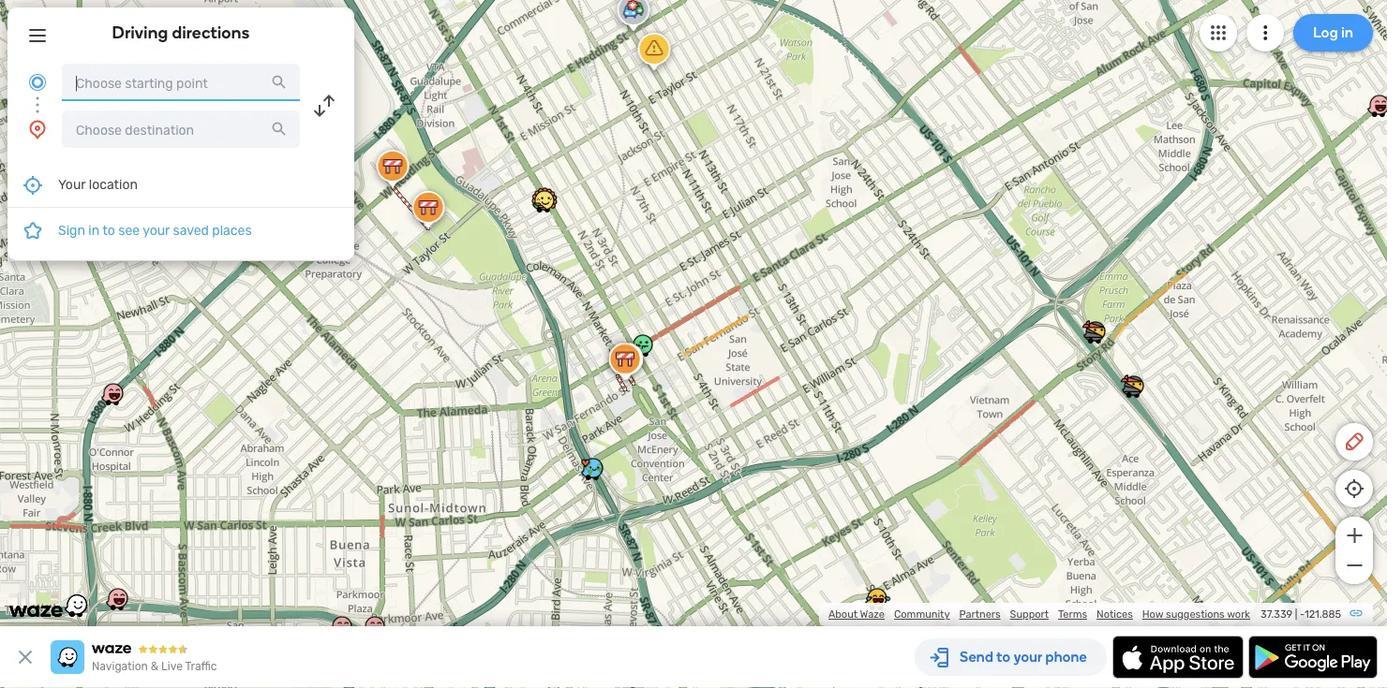 Task type: locate. For each thing, give the bounding box(es) containing it.
support
[[1010, 609, 1049, 622]]

waze
[[860, 609, 885, 622]]

navigation
[[92, 661, 148, 674]]

suggestions
[[1166, 609, 1225, 622]]

terms
[[1058, 609, 1087, 622]]

driving directions
[[112, 22, 250, 43]]

traffic
[[185, 661, 217, 674]]

pencil image
[[1343, 431, 1366, 454]]

community
[[894, 609, 950, 622]]

Choose destination text field
[[62, 111, 300, 148]]

notices
[[1097, 609, 1133, 622]]

37.339
[[1261, 609, 1293, 622]]

recenter image
[[22, 174, 44, 196]]

navigation & live traffic
[[92, 661, 217, 674]]

live
[[161, 661, 183, 674]]

notices link
[[1097, 609, 1133, 622]]

list box
[[7, 163, 354, 261]]

star image
[[22, 219, 44, 242]]

work
[[1227, 609, 1251, 622]]

terms link
[[1058, 609, 1087, 622]]

&
[[151, 661, 159, 674]]

link image
[[1349, 607, 1364, 622]]

zoom in image
[[1343, 525, 1366, 547]]

support link
[[1010, 609, 1049, 622]]

about waze link
[[829, 609, 885, 622]]



Task type: vqa. For each thing, say whether or not it's contained in the screenshot.
"Live" at the bottom of page
yes



Task type: describe. For each thing, give the bounding box(es) containing it.
37.339 | -121.885
[[1261, 609, 1341, 622]]

partners
[[959, 609, 1001, 622]]

about waze community partners support terms notices how suggestions work
[[829, 609, 1251, 622]]

directions
[[172, 22, 250, 43]]

current location image
[[26, 71, 49, 94]]

location image
[[26, 118, 49, 141]]

-
[[1300, 609, 1305, 622]]

|
[[1295, 609, 1298, 622]]

about
[[829, 609, 858, 622]]

community link
[[894, 609, 950, 622]]

how
[[1142, 609, 1164, 622]]

Choose starting point text field
[[62, 64, 300, 101]]

x image
[[14, 647, 37, 669]]

partners link
[[959, 609, 1001, 622]]

121.885
[[1305, 609, 1341, 622]]

how suggestions work link
[[1142, 609, 1251, 622]]

zoom out image
[[1343, 555, 1366, 577]]

driving
[[112, 22, 168, 43]]



